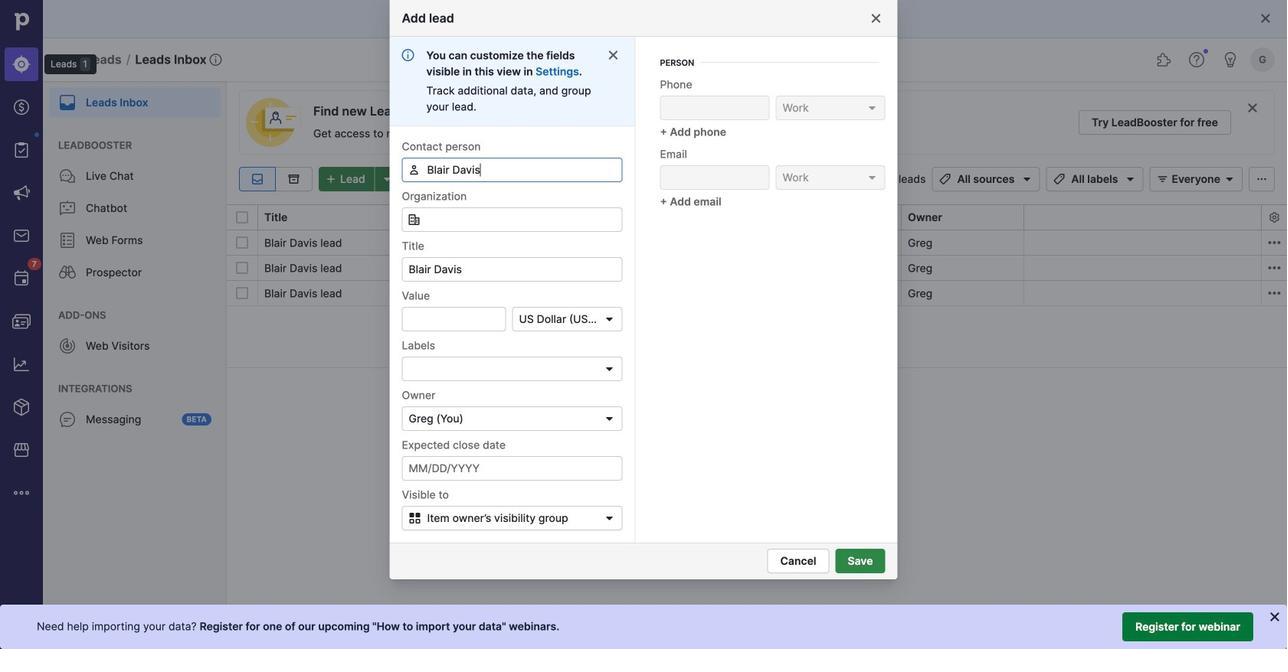 Task type: locate. For each thing, give the bounding box(es) containing it.
1 row from the top
[[227, 231, 1288, 256]]

1 vertical spatial color secondary image
[[1266, 259, 1284, 277]]

color secondary image
[[1247, 102, 1259, 114], [1269, 212, 1281, 224]]

menu
[[0, 0, 97, 650], [43, 81, 227, 650]]

add lead element
[[319, 167, 400, 192]]

1 color warning image from the top
[[418, 262, 430, 275]]

2 vertical spatial color secondary image
[[1266, 284, 1284, 303]]

2 color warning image from the top
[[418, 288, 430, 300]]

None field
[[776, 96, 886, 120], [402, 158, 623, 182], [776, 166, 886, 190], [402, 208, 623, 232], [512, 307, 623, 332], [402, 357, 623, 382], [402, 407, 623, 431], [776, 96, 886, 120], [402, 158, 623, 182], [776, 166, 886, 190], [402, 208, 623, 232], [512, 307, 623, 332], [402, 407, 623, 431]]

color undefined image down sales inbox image
[[12, 270, 31, 288]]

0 vertical spatial color warning image
[[418, 262, 430, 275]]

row
[[227, 231, 1288, 256], [227, 255, 1288, 281], [227, 280, 1288, 307]]

sales inbox image
[[12, 227, 31, 245]]

color undefined image
[[58, 93, 77, 112], [12, 141, 31, 159], [12, 270, 31, 288], [58, 337, 77, 356], [58, 411, 77, 429]]

0 vertical spatial color secondary image
[[1266, 234, 1284, 252]]

insights image
[[12, 356, 31, 374]]

dialog
[[0, 0, 1288, 650]]

info image
[[210, 54, 222, 66]]

0 horizontal spatial color secondary image
[[1247, 102, 1259, 114]]

leads image
[[12, 55, 31, 74]]

3 color undefined image from the top
[[58, 231, 77, 250]]

color undefined image up campaigns image
[[12, 141, 31, 159]]

1 vertical spatial color secondary image
[[1269, 212, 1281, 224]]

3 row from the top
[[227, 280, 1288, 307]]

color secondary image
[[1266, 234, 1284, 252], [1266, 259, 1284, 277], [1266, 284, 1284, 303]]

quick add image
[[800, 51, 818, 69]]

4 color undefined image from the top
[[58, 264, 77, 282]]

1 vertical spatial color warning image
[[418, 288, 430, 300]]

color undefined image
[[58, 167, 77, 185], [58, 199, 77, 218], [58, 231, 77, 250], [58, 264, 77, 282]]

1 horizontal spatial color secondary image
[[1269, 212, 1281, 224]]

None text field
[[660, 96, 770, 120], [402, 158, 623, 182], [402, 208, 623, 232], [402, 258, 623, 282], [660, 96, 770, 120], [402, 158, 623, 182], [402, 208, 623, 232], [402, 258, 623, 282]]

menu item
[[0, 43, 43, 86], [43, 81, 227, 118]]

color primary image
[[866, 172, 879, 184], [936, 173, 955, 185], [1018, 173, 1036, 185], [1050, 173, 1069, 185], [1122, 173, 1140, 185], [1154, 173, 1172, 185], [1253, 173, 1271, 185], [236, 212, 248, 224], [236, 237, 248, 249], [236, 262, 248, 274], [236, 287, 248, 300], [604, 313, 616, 326], [604, 413, 616, 425]]

sales assistant image
[[1222, 51, 1240, 69]]

quick help image
[[1188, 51, 1206, 69]]

grid
[[227, 204, 1288, 650]]

MM/DD/YYYY text field
[[402, 457, 623, 481]]

1 color undefined image from the top
[[58, 167, 77, 185]]

3 color secondary image from the top
[[1266, 284, 1284, 303]]

color primary image
[[1260, 12, 1272, 25], [607, 49, 620, 61], [866, 102, 879, 114], [408, 164, 420, 176], [322, 173, 340, 185], [1221, 173, 1239, 185], [408, 214, 420, 226], [406, 513, 424, 525], [600, 513, 619, 525]]

none field open menu
[[402, 357, 623, 382]]

None text field
[[660, 166, 770, 190], [402, 307, 506, 332], [660, 166, 770, 190], [402, 307, 506, 332]]

2 color undefined image from the top
[[58, 199, 77, 218]]

color warning image for 2nd color secondary icon from the top
[[418, 262, 430, 275]]

home image
[[10, 10, 33, 33]]

add lead options image
[[378, 173, 397, 185]]

color warning image
[[418, 262, 430, 275], [418, 288, 430, 300]]



Task type: describe. For each thing, give the bounding box(es) containing it.
marketplace image
[[12, 441, 31, 460]]

close image
[[870, 12, 882, 25]]

1 color secondary image from the top
[[1266, 234, 1284, 252]]

color undefined image right insights image
[[58, 337, 77, 356]]

products image
[[12, 399, 31, 417]]

color undefined image down menu toggle image
[[58, 93, 77, 112]]

archive image
[[285, 173, 303, 185]]

2 row from the top
[[227, 255, 1288, 281]]

color undefined image right products icon
[[58, 411, 77, 429]]

color info image
[[402, 49, 414, 61]]

color warning image
[[418, 237, 430, 249]]

inbox image
[[248, 173, 267, 185]]

campaigns image
[[12, 184, 31, 202]]

deals image
[[12, 98, 31, 116]]

color primary image inside add lead element
[[322, 173, 340, 185]]

Search Pipedrive field
[[506, 44, 782, 75]]

menu toggle image
[[58, 51, 77, 69]]

contacts image
[[12, 313, 31, 331]]

more image
[[12, 484, 31, 503]]

0 vertical spatial color secondary image
[[1247, 102, 1259, 114]]

2 color secondary image from the top
[[1266, 259, 1284, 277]]

color warning image for 3rd color secondary icon
[[418, 288, 430, 300]]

open menu image
[[604, 363, 616, 376]]



Task type: vqa. For each thing, say whether or not it's contained in the screenshot.
the open menu FIELD
no



